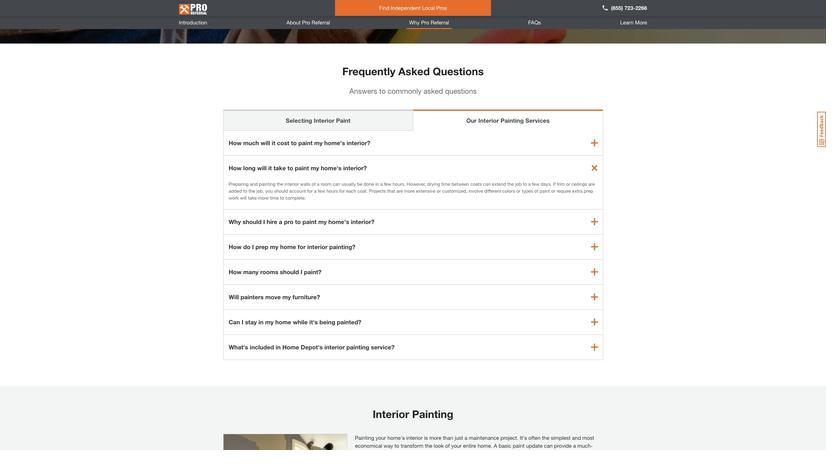 Task type: locate. For each thing, give the bounding box(es) containing it.
0 horizontal spatial painting
[[355, 434, 374, 441]]

2 referral from the left
[[431, 19, 449, 25]]

0 vertical spatial in
[[376, 181, 379, 187]]

2 horizontal spatial of
[[535, 188, 539, 194]]

0 vertical spatial of
[[312, 181, 316, 187]]

basic
[[499, 442, 512, 449]]

few left days. on the right top of page
[[532, 181, 540, 187]]

days.
[[541, 181, 552, 187]]

home down pro
[[280, 243, 296, 250]]

paint?
[[304, 268, 322, 275]]

0 vertical spatial home
[[280, 243, 296, 250]]

take down cost
[[274, 164, 286, 171]]

0 horizontal spatial painting
[[259, 181, 276, 187]]

to right cost
[[291, 139, 297, 146]]

0 horizontal spatial why
[[229, 218, 241, 225]]

interior? for frequently asked questions
[[347, 139, 371, 146]]

interior
[[314, 117, 335, 124], [479, 117, 499, 124], [373, 408, 409, 420]]

projects
[[369, 188, 386, 194]]

1 vertical spatial painting
[[412, 408, 454, 420]]

interior right depot's
[[325, 343, 345, 351]]

extra
[[573, 188, 583, 194]]

the down is
[[425, 442, 433, 449]]

0 vertical spatial prep
[[584, 188, 594, 194]]

2 horizontal spatial for
[[340, 188, 345, 194]]

why for why should i hire a pro to paint my home's interior?
[[229, 218, 241, 225]]

interior? up be
[[343, 164, 367, 171]]

should right you
[[274, 188, 288, 194]]

1 vertical spatial take
[[248, 195, 257, 200]]

prep right extra
[[584, 188, 594, 194]]

take
[[274, 164, 286, 171], [248, 195, 257, 200]]

to down preparing
[[243, 188, 247, 194]]

will for selecting interior paint
[[257, 164, 267, 171]]

1 horizontal spatial pro
[[421, 19, 429, 25]]

will right long
[[257, 164, 267, 171]]

0 horizontal spatial more
[[258, 195, 269, 200]]

painting?
[[329, 243, 356, 250]]

0 horizontal spatial prep
[[256, 243, 269, 250]]

interior up account
[[285, 181, 299, 187]]

simplest
[[551, 434, 571, 441]]

are right the ceilings
[[589, 181, 595, 187]]

1 vertical spatial and
[[572, 434, 581, 441]]

painting left service?
[[347, 343, 369, 351]]

take down job,
[[248, 195, 257, 200]]

how for how do i prep my home for interior painting?
[[229, 243, 242, 250]]

2 pro from the left
[[421, 19, 429, 25]]

1 horizontal spatial more
[[404, 188, 415, 194]]

723-
[[625, 5, 636, 11]]

i right can
[[242, 318, 244, 326]]

1 horizontal spatial are
[[589, 181, 595, 187]]

should left hire
[[243, 218, 262, 225]]

home left while
[[275, 318, 291, 326]]

i left hire
[[263, 218, 265, 225]]

2 vertical spatial in
[[276, 343, 281, 351]]

of right walls
[[312, 181, 316, 187]]

few down room
[[318, 188, 325, 194]]

referral right about at the left of the page
[[312, 19, 330, 25]]

home's up painting?
[[329, 218, 349, 225]]

more down however,
[[404, 188, 415, 194]]

in right the stay
[[259, 318, 264, 326]]

2 horizontal spatial painting
[[501, 117, 524, 124]]

0 vertical spatial more
[[404, 188, 415, 194]]

1 vertical spatial why
[[229, 218, 241, 225]]

2 how from the top
[[229, 164, 242, 171]]

referral down pros
[[431, 19, 449, 25]]

should inside preparing and painting the interior walls of a room can usually be done in a few hours. however, drying time between coats can extend the job to a few days. if trim or ceilings are added to the job, you should account for a few hours for each coat. projects that are more extensive or customized, involve different colors or types of paint or require extra prep work will take more time to complete.
[[274, 188, 288, 194]]

why down work
[[229, 218, 241, 225]]

it's
[[310, 318, 318, 326]]

0 horizontal spatial and
[[250, 181, 258, 187]]

painters
[[241, 293, 264, 300]]

2 vertical spatial painting
[[355, 434, 374, 441]]

paint down days. on the right top of page
[[540, 188, 550, 194]]

painting up 'economical'
[[355, 434, 374, 441]]

0 vertical spatial will
[[261, 139, 270, 146]]

home
[[280, 243, 296, 250], [275, 318, 291, 326]]

0 horizontal spatial pro
[[302, 19, 310, 25]]

pro referral logo image
[[179, 1, 207, 17]]

interior left paint
[[314, 117, 335, 124]]

for left 'each'
[[340, 188, 345, 194]]

1 horizontal spatial your
[[452, 442, 462, 449]]

(855)
[[611, 5, 623, 11]]

paint down it's
[[513, 442, 525, 449]]

should right rooms
[[280, 268, 299, 275]]

how left much on the left of the page
[[229, 139, 242, 146]]

will painters move my furniture?
[[229, 293, 320, 300]]

3 how from the top
[[229, 243, 242, 250]]

0 vertical spatial are
[[589, 181, 595, 187]]

2 vertical spatial of
[[445, 442, 450, 449]]

hire
[[267, 218, 277, 225]]

pro down local
[[421, 19, 429, 25]]

how for how long will it take to paint my home's interior?
[[229, 164, 242, 171]]

how left many
[[229, 268, 242, 275]]

commonly
[[388, 87, 422, 95]]

0 vertical spatial it
[[272, 139, 276, 146]]

and
[[250, 181, 258, 187], [572, 434, 581, 441]]

be
[[357, 181, 363, 187]]

to right way
[[395, 442, 399, 449]]

0 vertical spatial interior?
[[347, 139, 371, 146]]

0 vertical spatial take
[[274, 164, 286, 171]]

interior for our
[[479, 117, 499, 124]]

1 how from the top
[[229, 139, 242, 146]]

a up projects
[[380, 181, 383, 187]]

0 vertical spatial and
[[250, 181, 258, 187]]

transform
[[401, 442, 424, 449]]

4 how from the top
[[229, 268, 242, 275]]

it left cost
[[272, 139, 276, 146]]

stay
[[245, 318, 257, 326]]

how left do
[[229, 243, 242, 250]]

to right pro
[[295, 218, 301, 225]]

why for why pro referral
[[409, 19, 420, 25]]

0 vertical spatial your
[[376, 434, 386, 441]]

the up colors
[[508, 181, 514, 187]]

pro for why
[[421, 19, 429, 25]]

in
[[376, 181, 379, 187], [259, 318, 264, 326], [276, 343, 281, 351]]

1 referral from the left
[[312, 19, 330, 25]]

of right types
[[535, 188, 539, 194]]

can up the different
[[483, 181, 491, 187]]

than
[[443, 434, 453, 441]]

and left most
[[572, 434, 581, 441]]

interior up 'transform'
[[407, 434, 423, 441]]

how left long
[[229, 164, 242, 171]]

0 horizontal spatial interior
[[314, 117, 335, 124]]

home for while
[[275, 318, 291, 326]]

your
[[376, 434, 386, 441], [452, 442, 462, 449]]

my
[[314, 139, 323, 146], [311, 164, 319, 171], [318, 218, 327, 225], [270, 243, 279, 250], [283, 293, 291, 300], [265, 318, 274, 326]]

prep right do
[[256, 243, 269, 250]]

introduction
[[179, 19, 207, 25]]

2 vertical spatial more
[[430, 434, 442, 441]]

2 horizontal spatial can
[[544, 442, 553, 449]]

a left room
[[317, 181, 320, 187]]

1 horizontal spatial for
[[307, 188, 313, 194]]

interior? down coat.
[[351, 218, 375, 225]]

interior inside painting your home's interior is more than just a maintenance project. it's often the simplest and most economical way to transform the look of your entire home. a basic paint update can provide a much
[[407, 434, 423, 441]]

your down just
[[452, 442, 462, 449]]

can
[[229, 318, 240, 326]]

why down find independent local pros button
[[409, 19, 420, 25]]

of down "than"
[[445, 442, 450, 449]]

1 horizontal spatial and
[[572, 434, 581, 441]]

1 vertical spatial in
[[259, 318, 264, 326]]

2 vertical spatial will
[[240, 195, 247, 200]]

interior? down paint
[[347, 139, 371, 146]]

2 horizontal spatial in
[[376, 181, 379, 187]]

trim
[[557, 181, 565, 187]]

painting inside painting your home's interior is more than just a maintenance project. it's often the simplest and most economical way to transform the look of your entire home. a basic paint update can provide a much
[[355, 434, 374, 441]]

why
[[409, 19, 420, 25], [229, 218, 241, 225]]

time up the customized, in the top of the page
[[442, 181, 451, 187]]

referral for why pro referral
[[431, 19, 449, 25]]

paint right pro
[[303, 218, 317, 225]]

maintenance
[[469, 434, 499, 441]]

0 horizontal spatial are
[[397, 188, 403, 194]]

pro
[[302, 19, 310, 25], [421, 19, 429, 25]]

1 vertical spatial will
[[257, 164, 267, 171]]

few
[[384, 181, 392, 187], [532, 181, 540, 187], [318, 188, 325, 194]]

and up job,
[[250, 181, 258, 187]]

1 horizontal spatial referral
[[431, 19, 449, 25]]

ceilings
[[572, 181, 587, 187]]

1 vertical spatial painting
[[347, 343, 369, 351]]

extend
[[492, 181, 506, 187]]

1 vertical spatial are
[[397, 188, 403, 194]]

painting left services
[[501, 117, 524, 124]]

move
[[265, 293, 281, 300]]

job
[[515, 181, 522, 187]]

find independent local pros button
[[335, 0, 491, 16]]

how long will it take to paint my home's interior?
[[229, 164, 367, 171]]

account
[[289, 188, 306, 194]]

for down why should i hire a pro to paint my home's interior?
[[298, 243, 306, 250]]

1 horizontal spatial prep
[[584, 188, 594, 194]]

few up 'that'
[[384, 181, 392, 187]]

1 horizontal spatial why
[[409, 19, 420, 25]]

1 vertical spatial home
[[275, 318, 291, 326]]

most
[[583, 434, 595, 441]]

in inside preparing and painting the interior walls of a room can usually be done in a few hours. however, drying time between coats can extend the job to a few days. if trim or ceilings are added to the job, you should account for a few hours for each coat. projects that are more extensive or customized, involve different colors or types of paint or require extra prep work will take more time to complete.
[[376, 181, 379, 187]]

can right update
[[544, 442, 553, 449]]

it right long
[[268, 164, 272, 171]]

more up look
[[430, 434, 442, 441]]

to left complete.
[[280, 195, 284, 200]]

0 vertical spatial why
[[409, 19, 420, 25]]

that
[[387, 188, 395, 194]]

will right work
[[240, 195, 247, 200]]

home's up room
[[321, 164, 342, 171]]

much
[[243, 139, 259, 146]]

to inside painting your home's interior is more than just a maintenance project. it's often the simplest and most economical way to transform the look of your entire home. a basic paint update can provide a much
[[395, 442, 399, 449]]

home's inside painting your home's interior is more than just a maintenance project. it's often the simplest and most economical way to transform the look of your entire home. a basic paint update can provide a much
[[388, 434, 405, 441]]

1 pro from the left
[[302, 19, 310, 25]]

a left hours
[[314, 188, 317, 194]]

prep inside preparing and painting the interior walls of a room can usually be done in a few hours. however, drying time between coats can extend the job to a few days. if trim or ceilings are added to the job, you should account for a few hours for each coat. projects that are more extensive or customized, involve different colors or types of paint or require extra prep work will take more time to complete.
[[584, 188, 594, 194]]

0 horizontal spatial referral
[[312, 19, 330, 25]]

0 vertical spatial painting
[[259, 181, 276, 187]]

home's up way
[[388, 434, 405, 441]]

questions
[[445, 87, 477, 95]]

0 horizontal spatial your
[[376, 434, 386, 441]]

for
[[307, 188, 313, 194], [340, 188, 345, 194], [298, 243, 306, 250]]

interior?
[[347, 139, 371, 146], [343, 164, 367, 171], [351, 218, 375, 225]]

in left home
[[276, 343, 281, 351]]

what's
[[229, 343, 248, 351]]

1 vertical spatial prep
[[256, 243, 269, 250]]

your up way
[[376, 434, 386, 441]]

can up hours
[[333, 181, 340, 187]]

0 vertical spatial time
[[442, 181, 451, 187]]

1 vertical spatial more
[[258, 195, 269, 200]]

interior up way
[[373, 408, 409, 420]]

of
[[312, 181, 316, 187], [535, 188, 539, 194], [445, 442, 450, 449]]

or right trim
[[566, 181, 571, 187]]

a up types
[[529, 181, 531, 187]]

find
[[379, 5, 390, 11]]

1 vertical spatial it
[[268, 164, 272, 171]]

paint
[[299, 139, 313, 146], [295, 164, 309, 171], [540, 188, 550, 194], [303, 218, 317, 225], [513, 442, 525, 449]]

pro right about at the left of the page
[[302, 19, 310, 25]]

paint right cost
[[299, 139, 313, 146]]

1 vertical spatial time
[[270, 195, 279, 200]]

2 horizontal spatial more
[[430, 434, 442, 441]]

paint inside painting your home's interior is more than just a maintenance project. it's often the simplest and most economical way to transform the look of your entire home. a basic paint update can provide a much
[[513, 442, 525, 449]]

1 horizontal spatial of
[[445, 442, 450, 449]]

often
[[529, 434, 541, 441]]

coats
[[471, 181, 482, 187]]

will right much on the left of the page
[[261, 139, 270, 146]]

for down walls
[[307, 188, 313, 194]]

interior for selecting
[[314, 117, 335, 124]]

interior right our
[[479, 117, 499, 124]]

referral
[[312, 19, 330, 25], [431, 19, 449, 25]]

0 horizontal spatial take
[[248, 195, 257, 200]]

our interior painting services
[[467, 117, 550, 124]]

will inside preparing and painting the interior walls of a room can usually be done in a few hours. however, drying time between coats can extend the job to a few days. if trim or ceilings are added to the job, you should account for a few hours for each coat. projects that are more extensive or customized, involve different colors or types of paint or require extra prep work will take more time to complete.
[[240, 195, 247, 200]]

will
[[229, 293, 239, 300]]

painting up you
[[259, 181, 276, 187]]

0 horizontal spatial of
[[312, 181, 316, 187]]

painted?
[[337, 318, 362, 326]]

it for selecting interior paint
[[268, 164, 272, 171]]

more down job,
[[258, 195, 269, 200]]

0 vertical spatial should
[[274, 188, 288, 194]]

1 vertical spatial interior?
[[343, 164, 367, 171]]

2 horizontal spatial interior
[[479, 117, 499, 124]]

1 horizontal spatial painting
[[347, 343, 369, 351]]

preparing
[[229, 181, 249, 187]]

in up projects
[[376, 181, 379, 187]]

are down hours.
[[397, 188, 403, 194]]

what's included in home depot's interior painting service?
[[229, 343, 395, 351]]

more
[[404, 188, 415, 194], [258, 195, 269, 200], [430, 434, 442, 441]]

our
[[467, 117, 477, 124]]



Task type: vqa. For each thing, say whether or not it's contained in the screenshot.
IT
yes



Task type: describe. For each thing, give the bounding box(es) containing it.
coat.
[[358, 188, 368, 194]]

paint inside preparing and painting the interior walls of a room can usually be done in a few hours. however, drying time between coats can extend the job to a few days. if trim or ceilings are added to the job, you should account for a few hours for each coat. projects that are more extensive or customized, involve different colors or types of paint or require extra prep work will take more time to complete.
[[540, 188, 550, 194]]

learn more
[[621, 19, 648, 25]]

the down how long will it take to paint my home's interior?
[[277, 181, 283, 187]]

however,
[[407, 181, 426, 187]]

painting your home's interior is more than just a maintenance project. it's often the simplest and most economical way to transform the look of your entire home. a basic paint update can provide a much
[[355, 434, 599, 450]]

about
[[287, 19, 301, 25]]

home.
[[478, 442, 493, 449]]

to right job
[[523, 181, 527, 187]]

you
[[265, 188, 273, 194]]

1 horizontal spatial few
[[384, 181, 392, 187]]

0 horizontal spatial few
[[318, 188, 325, 194]]

1 vertical spatial should
[[243, 218, 262, 225]]

or down drying
[[437, 188, 441, 194]]

(855) 723-2266 link
[[602, 4, 648, 12]]

1 horizontal spatial can
[[483, 181, 491, 187]]

1 horizontal spatial take
[[274, 164, 286, 171]]

feedback link image
[[818, 112, 827, 147]]

done
[[364, 181, 374, 187]]

pros
[[437, 5, 447, 11]]

interior inside preparing and painting the interior walls of a room can usually be done in a few hours. however, drying time between coats can extend the job to a few days. if trim or ceilings are added to the job, you should account for a few hours for each coat. projects that are more extensive or customized, involve different colors or types of paint or require extra prep work will take more time to complete.
[[285, 181, 299, 187]]

the left job,
[[249, 188, 255, 194]]

is
[[424, 434, 428, 441]]

how for how much will it cost to paint my home's interior?
[[229, 139, 242, 146]]

paint
[[336, 117, 351, 124]]

interior painting
[[373, 408, 454, 420]]

will for frequently asked questions
[[261, 139, 270, 146]]

or down job
[[517, 188, 521, 194]]

selecting
[[286, 117, 312, 124]]

project.
[[501, 434, 519, 441]]

take inside preparing and painting the interior walls of a room can usually be done in a few hours. however, drying time between coats can extend the job to a few days. if trim or ceilings are added to the job, you should account for a few hours for each coat. projects that are more extensive or customized, involve different colors or types of paint or require extra prep work will take more time to complete.
[[248, 195, 257, 200]]

to up account
[[288, 164, 293, 171]]

added
[[229, 188, 242, 194]]

economical
[[355, 442, 382, 449]]

a left pro
[[279, 218, 282, 225]]

paint up walls
[[295, 164, 309, 171]]

just
[[455, 434, 463, 441]]

home
[[282, 343, 299, 351]]

1 vertical spatial of
[[535, 188, 539, 194]]

2 vertical spatial should
[[280, 268, 299, 275]]

to right answers
[[379, 87, 386, 95]]

being
[[320, 318, 335, 326]]

walls
[[300, 181, 311, 187]]

customized,
[[442, 188, 468, 194]]

about pro referral
[[287, 19, 330, 25]]

pro for about
[[302, 19, 310, 25]]

colors
[[503, 188, 515, 194]]

while
[[293, 318, 308, 326]]

interior left painting?
[[307, 243, 328, 250]]

drying
[[427, 181, 440, 187]]

involve
[[469, 188, 483, 194]]

or down if
[[552, 188, 556, 194]]

0 horizontal spatial for
[[298, 243, 306, 250]]

local
[[422, 5, 435, 11]]

how much will it cost to paint my home's interior?
[[229, 139, 371, 146]]

1 horizontal spatial painting
[[412, 408, 454, 420]]

pro
[[284, 218, 294, 225]]

a
[[494, 442, 498, 449]]

more inside painting your home's interior is more than just a maintenance project. it's often the simplest and most economical way to transform the look of your entire home. a basic paint update can provide a much
[[430, 434, 442, 441]]

home for for
[[280, 243, 296, 250]]

how do i prep my home for interior painting?
[[229, 243, 356, 250]]

more
[[635, 19, 648, 25]]

0 horizontal spatial in
[[259, 318, 264, 326]]

it for frequently asked questions
[[272, 139, 276, 146]]

the right often at the bottom
[[542, 434, 550, 441]]

asked
[[424, 87, 443, 95]]

0 vertical spatial painting
[[501, 117, 524, 124]]

painting inside preparing and painting the interior walls of a room can usually be done in a few hours. however, drying time between coats can extend the job to a few days. if trim or ceilings are added to the job, you should account for a few hours for each coat. projects that are more extensive or customized, involve different colors or types of paint or require extra prep work will take more time to complete.
[[259, 181, 276, 187]]

job,
[[256, 188, 264, 194]]

how for how many rooms should i paint?
[[229, 268, 242, 275]]

service?
[[371, 343, 395, 351]]

why should i hire a pro to paint my home's interior?
[[229, 218, 375, 225]]

(855) 723-2266
[[611, 5, 648, 11]]

learn
[[621, 19, 634, 25]]

and inside painting your home's interior is more than just a maintenance project. it's often the simplest and most economical way to transform the look of your entire home. a basic paint update can provide a much
[[572, 434, 581, 441]]

referral for about pro referral
[[312, 19, 330, 25]]

room
[[321, 181, 332, 187]]

1 horizontal spatial time
[[442, 181, 451, 187]]

included
[[250, 343, 274, 351]]

selecting interior paint
[[286, 117, 351, 124]]

faqs
[[529, 19, 541, 25]]

interior? for selecting interior paint
[[343, 164, 367, 171]]

1 horizontal spatial in
[[276, 343, 281, 351]]

different
[[485, 188, 501, 194]]

answers to commonly asked questions
[[350, 87, 477, 95]]

2 horizontal spatial few
[[532, 181, 540, 187]]

2266
[[636, 5, 648, 11]]

0 horizontal spatial can
[[333, 181, 340, 187]]

it's
[[520, 434, 527, 441]]

long
[[243, 164, 256, 171]]

furniture?
[[293, 293, 320, 300]]

way
[[384, 442, 393, 449]]

preparing and painting the interior walls of a room can usually be done in a few hours. however, drying time between coats can extend the job to a few days. if trim or ceilings are added to the job, you should account for a few hours for each coat. projects that are more extensive or customized, involve different colors or types of paint or require extra prep work will take more time to complete.
[[229, 181, 595, 200]]

2 vertical spatial interior?
[[351, 218, 375, 225]]

find independent local pros
[[379, 5, 447, 11]]

of inside painting your home's interior is more than just a maintenance project. it's often the simplest and most economical way to transform the look of your entire home. a basic paint update can provide a much
[[445, 442, 450, 449]]

0 horizontal spatial time
[[270, 195, 279, 200]]

can i stay in my home while it's being painted?
[[229, 318, 362, 326]]

and inside preparing and painting the interior walls of a room can usually be done in a few hours. however, drying time between coats can extend the job to a few days. if trim or ceilings are added to the job, you should account for a few hours for each coat. projects that are more extensive or customized, involve different colors or types of paint or require extra prep work will take more time to complete.
[[250, 181, 258, 187]]

each
[[346, 188, 356, 194]]

do
[[243, 243, 251, 250]]

home's down paint
[[324, 139, 345, 146]]

how many rooms should i paint?
[[229, 268, 322, 275]]

entire
[[463, 442, 476, 449]]

hours.
[[393, 181, 406, 187]]

independent
[[391, 5, 421, 11]]

questions
[[433, 65, 484, 77]]

cost
[[277, 139, 290, 146]]

i left 'paint?'
[[301, 268, 303, 275]]

look
[[434, 442, 444, 449]]

types
[[522, 188, 533, 194]]

frequently
[[342, 65, 396, 77]]

if
[[553, 181, 556, 187]]

a right just
[[465, 434, 468, 441]]

1 horizontal spatial interior
[[373, 408, 409, 420]]

1 vertical spatial your
[[452, 442, 462, 449]]

asked
[[399, 65, 430, 77]]

provide
[[554, 442, 572, 449]]

update
[[526, 442, 543, 449]]

can inside painting your home's interior is more than just a maintenance project. it's often the simplest and most economical way to transform the look of your entire home. a basic paint update can provide a much
[[544, 442, 553, 449]]

i right do
[[252, 243, 254, 250]]

frequently asked questions
[[342, 65, 484, 77]]

a right provide
[[573, 442, 576, 449]]

rooms
[[260, 268, 278, 275]]

extensive
[[416, 188, 436, 194]]

services
[[526, 117, 550, 124]]

depot's
[[301, 343, 323, 351]]



